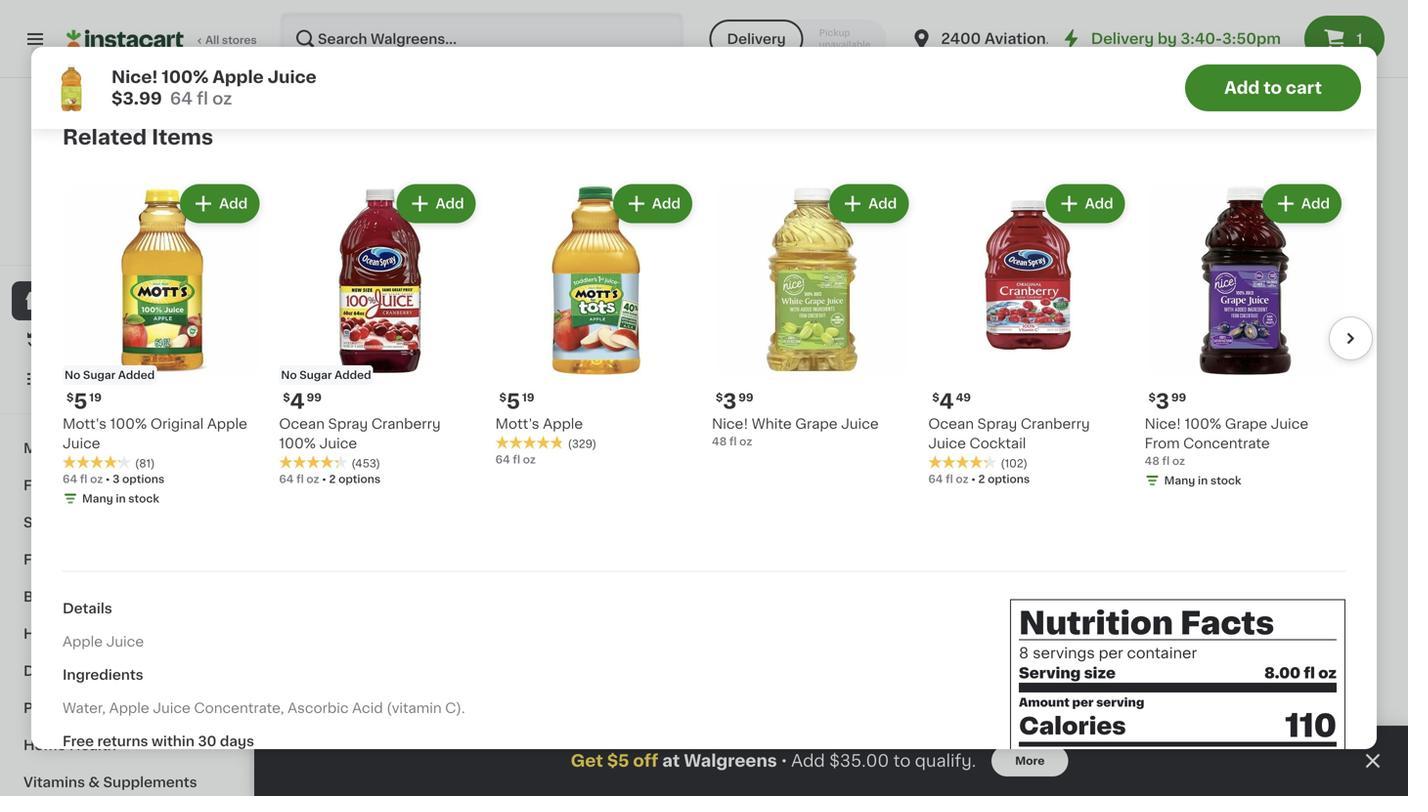 Task type: vqa. For each thing, say whether or not it's contained in the screenshot.
•
yes



Task type: locate. For each thing, give the bounding box(es) containing it.
aid right first
[[58, 479, 82, 493]]

79 up hostess
[[503, 6, 517, 16]]

nice! inside nice! 100% apple juice 64 fl oz
[[475, 440, 512, 453]]

0 vertical spatial to
[[1264, 80, 1282, 96]]

100% inside tropicana 100% orange juice, original, no pulp 52 fl oz • 2 options
[[364, 440, 401, 453]]

2 horizontal spatial in
[[1256, 126, 1266, 137]]

2 no sugar added from the left
[[281, 370, 371, 381]]

view inside popup button
[[1143, 180, 1177, 193]]

1 horizontal spatial no
[[281, 370, 297, 381]]

oz inside tropicana 100% orange juice, original, no pulp 52 fl oz • 2 options
[[320, 478, 333, 489]]

view for view more
[[1235, 601, 1276, 617]]

2 horizontal spatial many
[[1222, 126, 1253, 137]]

candy up (200) on the top of page
[[1242, 70, 1288, 83]]

0 horizontal spatial 4
[[290, 391, 305, 412]]

prices
[[145, 218, 179, 228]]

2 spray from the left
[[977, 417, 1017, 431]]

juice inside nice! white grape juice 48 fl oz
[[841, 417, 879, 431]]

in for mott's 100% original apple juice
[[116, 494, 126, 504]]

100% up concentrate
[[1185, 417, 1221, 431]]

0 vertical spatial view
[[1143, 180, 1177, 193]]

delivery
[[1091, 32, 1154, 46], [727, 32, 786, 46]]

100% up (81)
[[110, 417, 147, 431]]

1 horizontal spatial 19
[[522, 392, 534, 403]]

get
[[571, 753, 603, 770]]

1 19 from the left
[[89, 392, 102, 403]]

0 horizontal spatial $ 5 19
[[66, 391, 102, 412]]

• for ocean spray cranberry juice cocktail
[[971, 474, 976, 485]]

delivery for delivery by 3:40-3:50pm
[[1091, 32, 1154, 46]]

fl inside nice! 100% grape juice from concentrate 48 fl oz
[[1162, 456, 1170, 467]]

12 kind caramel almond & sea salt
[[839, 5, 992, 64]]

juice inside kool-aid jammers tropical punch flavored kids 0% juice drink pouches
[[898, 479, 935, 493]]

0 horizontal spatial candy
[[93, 516, 139, 530]]

size inside haribo gummi candy, share size
[[336, 50, 365, 64]]

100% inside nice! 100% grape juice from concentrate 48 fl oz
[[1185, 417, 1221, 431]]

mott's 100% original apple juice
[[63, 417, 247, 451]]

100% satisfaction guarantee
[[50, 237, 207, 248]]

tropical down kool-
[[839, 459, 893, 473]]

cocktail
[[969, 437, 1026, 451], [1093, 459, 1150, 473]]

2 vertical spatial flavored
[[944, 459, 1003, 473]]

79 inside $ 4 79
[[503, 6, 517, 16]]

returns
[[97, 735, 148, 749]]

64 fl oz • 2 options for cocktail
[[928, 474, 1030, 485]]

days
[[220, 735, 254, 749]]

$ for nice! 100% grape juice from concentrate
[[1149, 392, 1156, 403]]

walgreens inside "link"
[[87, 195, 162, 208]]

1 vertical spatial stock
[[1210, 476, 1241, 486]]

2 vertical spatial many in stock
[[82, 494, 159, 504]]

99 for nice! cranberry pineapple cocktail juice
[[1047, 415, 1062, 426]]

add inside treatment tracker modal dialog
[[791, 753, 825, 770]]

0 vertical spatial many in stock
[[1222, 126, 1299, 137]]

size down 3:50pm
[[1237, 50, 1265, 64]]

8
[[1019, 647, 1029, 661]]

size
[[1084, 667, 1116, 681]]

1 horizontal spatial 4
[[486, 5, 501, 25]]

$ 5 19 for mott's apple
[[499, 391, 534, 412]]

flamin'
[[763, 50, 811, 64]]

to inside treatment tracker modal dialog
[[893, 753, 911, 770]]

tropicana 100% orange juice, original, no pulp 52 fl oz • 2 options
[[293, 440, 456, 489]]

1 horizontal spatial ocean
[[928, 417, 974, 431]]

79 up haribo
[[320, 6, 333, 16]]

0 horizontal spatial size
[[336, 50, 365, 64]]

1 vertical spatial view
[[1235, 601, 1276, 617]]

5 left 09
[[304, 414, 318, 434]]

nice! up pineapple
[[1021, 440, 1057, 453]]

0 horizontal spatial fruit
[[293, 176, 344, 197]]

100% for nice! 100% apple juice $3.99 64 fl oz
[[162, 69, 209, 86]]

5 down lists
[[74, 391, 87, 412]]

$ 3 99 for kool-aid jammers tropical punch flavored kids 0% juice drink pouches
[[843, 414, 881, 434]]

apple down mott's apple
[[555, 440, 596, 453]]

3 up pineapple
[[1032, 414, 1045, 434]]

0 horizontal spatial no
[[65, 370, 80, 381]]

1 horizontal spatial grape
[[1225, 417, 1267, 431]]

cranberry inside ocean spray cranberry juice cocktail
[[1021, 417, 1090, 431]]

0 vertical spatial tropical
[[1100, 70, 1154, 83]]

$ 3 99 up pineapple
[[1025, 414, 1062, 434]]

100% inside nice! 100% apple juice $3.99 64 fl oz
[[162, 69, 209, 86]]

2 $ 5 19 from the left
[[499, 391, 534, 412]]

grape up mango
[[795, 417, 838, 431]]

& left the sea
[[839, 50, 850, 64]]

2 vertical spatial many
[[82, 494, 113, 504]]

1 vertical spatial 49
[[956, 392, 971, 403]]

ocean inside ocean spray cranberry juice cocktail
[[928, 417, 974, 431]]

0 vertical spatial per
[[1099, 647, 1123, 661]]

3 up kool-
[[850, 414, 864, 434]]

container
[[1127, 647, 1197, 661]]

64 fl oz • 2 options for juice
[[279, 474, 381, 485]]

3 for nice! cranberry pineapple cocktail juice
[[1032, 414, 1045, 434]]

64 down punch
[[928, 474, 943, 485]]

no sugar added up $ 4 99
[[281, 370, 371, 381]]

99 up 09
[[307, 392, 322, 403]]

0 horizontal spatial 5
[[74, 391, 87, 412]]

& inside 12 kind caramel almond & sea salt
[[839, 50, 850, 64]]

%
[[1253, 751, 1263, 762]]

100% down everyday
[[50, 237, 80, 248]]

amount per serving
[[1019, 698, 1144, 709]]

apple inside mott's 100% original apple juice
[[207, 417, 247, 431]]

$ for chester's fries corn & potato snacks, flamin' hot flavored
[[661, 6, 668, 16]]

1 horizontal spatial 49
[[956, 392, 971, 403]]

0 vertical spatial all
[[205, 35, 219, 45]]

nice! up from
[[1145, 417, 1181, 431]]

0 horizontal spatial per
[[1072, 698, 1094, 709]]

1 vertical spatial per
[[1072, 698, 1094, 709]]

stock down safety
[[128, 494, 159, 504]]

79 for 4
[[503, 6, 517, 16]]

oz inside nice! white grape juice 48 fl oz
[[739, 436, 752, 447]]

apple down stores on the top left of page
[[212, 69, 264, 86]]

view
[[1143, 180, 1177, 193], [1235, 601, 1276, 617]]

3 up concentrate
[[1214, 414, 1227, 434]]

2 inside tropicana 100% orange juice, original, no pulp 52 fl oz • 2 options
[[342, 478, 349, 489]]

48 down from
[[1145, 456, 1160, 467]]

simply
[[1203, 440, 1250, 453]]

30
[[198, 735, 217, 749]]

grape for white
[[795, 417, 838, 431]]

1 vertical spatial many
[[1164, 476, 1195, 486]]

2 size from the left
[[1237, 50, 1265, 64]]

1 horizontal spatial 5
[[304, 414, 318, 434]]

colgate image
[[310, 587, 354, 631]]

view up 8.00
[[1235, 601, 1276, 617]]

0 vertical spatial aid
[[876, 440, 898, 453]]

all left stores on the top left of page
[[205, 35, 219, 45]]

1 horizontal spatial no sugar added
[[281, 370, 371, 381]]

1 vertical spatial cocktail
[[1093, 459, 1150, 473]]

food & pantry link
[[12, 542, 238, 579]]

hot
[[657, 70, 682, 83]]

1 vertical spatial all
[[1333, 440, 1350, 453]]

candy
[[1242, 70, 1288, 83], [93, 516, 139, 530]]

48 right arizona
[[712, 436, 727, 447]]

1 horizontal spatial aid
[[876, 440, 898, 453]]

$ 5 19 down lists
[[66, 391, 102, 412]]

kind
[[839, 31, 875, 44]]

more down calories
[[1015, 756, 1045, 767]]

concentrate
[[1183, 437, 1270, 451]]

1 horizontal spatial flavored
[[944, 459, 1003, 473]]

0 vertical spatial more
[[1280, 601, 1325, 617]]

100% inside nice! 100% apple juice 64 fl oz
[[515, 440, 552, 453]]

0 vertical spatial cocktail
[[969, 437, 1026, 451]]

1 horizontal spatial sugar
[[299, 370, 332, 381]]

cart
[[1286, 80, 1322, 96]]

1 vertical spatial aid
[[58, 479, 82, 493]]

mini
[[475, 70, 504, 83]]

serving
[[1019, 667, 1081, 681]]

options inside tropicana 100% orange juice, original, no pulp 52 fl oz • 2 options
[[352, 478, 394, 489]]

nice! up arizona mucho mango
[[712, 417, 748, 431]]

1 vertical spatial tropical
[[839, 459, 893, 473]]

tropical down strawberry
[[1100, 70, 1154, 83]]

2 horizontal spatial flavored
[[1117, 31, 1176, 44]]

chester's fries corn & potato snacks, flamin' hot flavored
[[657, 31, 811, 83]]

cranberry for ocean spray cranberry 100% juice
[[371, 417, 441, 431]]

0 vertical spatial many
[[1222, 126, 1253, 137]]

natural
[[1203, 459, 1252, 473]]

3 for simply lemonade, all natural non-gmo
[[1214, 414, 1227, 434]]

$
[[297, 6, 304, 16], [479, 6, 486, 16], [661, 6, 668, 16], [66, 392, 74, 403], [716, 392, 723, 403], [283, 392, 290, 403], [499, 392, 506, 403], [932, 392, 939, 403], [1149, 392, 1156, 403], [297, 415, 304, 426], [843, 415, 850, 426], [1025, 415, 1032, 426], [1207, 415, 1214, 426]]

$ for simply lemonade, all natural non-gmo
[[1207, 415, 1214, 426]]

delivery by 3:40-3:50pm
[[1091, 32, 1281, 46]]

in for reese's milk chocolate king size peanut butter cups candy
[[1256, 126, 1266, 137]]

add button for nice! 100% apple juice
[[560, 243, 636, 278]]

100% for nice! 100% apple juice 64 fl oz
[[515, 440, 552, 453]]

everyday store prices link
[[58, 215, 191, 231]]

snacks, down "fries"
[[706, 50, 759, 64]]

1 horizontal spatial walgreens
[[684, 753, 777, 770]]

flavored
[[1117, 31, 1176, 44], [686, 70, 745, 83], [944, 459, 1003, 473]]

$ inside $ 5 09
[[297, 415, 304, 426]]

per up calories
[[1072, 698, 1094, 709]]

to right $35.00
[[893, 753, 911, 770]]

$ for haribo gummi candy, share size
[[297, 6, 304, 16]]

candy down safety
[[93, 516, 139, 530]]

99 for nice! 100% grape juice from concentrate
[[1171, 392, 1186, 403]]

$ for ocean spray cranberry 100% juice
[[283, 392, 290, 403]]

many in stock for mott's 100% original apple juice
[[82, 494, 159, 504]]

$ 2 79
[[297, 5, 333, 25]]

0 horizontal spatial grape
[[795, 417, 838, 431]]

0 horizontal spatial flavored
[[686, 70, 745, 83]]

related
[[63, 127, 147, 148]]

snacks, inside gushers fruit flavored snacks, strawberry splash and tropical
[[1021, 50, 1074, 64]]

more inside button
[[1015, 756, 1045, 767]]

first
[[23, 479, 55, 493]]

49 inside $ 4 49
[[956, 392, 971, 403]]

0 horizontal spatial 49
[[683, 6, 698, 16]]

all
[[205, 35, 219, 45], [1333, 440, 1350, 453]]

1 no sugar added from the left
[[65, 370, 155, 381]]

0 horizontal spatial mott's
[[63, 417, 107, 431]]

1 horizontal spatial mott's
[[495, 417, 539, 431]]

0 horizontal spatial ocean
[[279, 417, 325, 431]]

white
[[752, 417, 792, 431]]

64 left 64 fl oz
[[475, 459, 490, 470]]

arizona mucho mango button
[[657, 237, 823, 472]]

1 vertical spatial fruit
[[293, 176, 344, 197]]

1 horizontal spatial tropical
[[1100, 70, 1154, 83]]

1 horizontal spatial 64 fl oz • 2 options
[[928, 474, 1030, 485]]

$ inside $ 3 79
[[1207, 415, 1214, 426]]

cocktail inside ocean spray cranberry juice cocktail
[[969, 437, 1026, 451]]

$ 3 99 up from
[[1149, 391, 1186, 412]]

again
[[99, 333, 138, 347]]

juice,
[[293, 459, 335, 473]]

79 for 3
[[1229, 415, 1243, 426]]

aid inside kool-aid jammers tropical punch flavored kids 0% juice drink pouches
[[876, 440, 898, 453]]

2 64 fl oz • 2 options from the left
[[928, 474, 1030, 485]]

2 down the juice, at the left
[[329, 474, 336, 485]]

0 horizontal spatial to
[[893, 753, 911, 770]]

no up $ 4 99
[[281, 370, 297, 381]]

49 for 2
[[683, 6, 698, 16]]

• for ocean spray cranberry 100% juice
[[322, 474, 326, 485]]

19 down buy it again
[[89, 392, 102, 403]]

64 fl oz • 2 options down (102)
[[928, 474, 1030, 485]]

within
[[152, 735, 195, 749]]

1 snacks, from the left
[[706, 50, 759, 64]]

1 horizontal spatial added
[[335, 370, 371, 381]]

$ 5 19 for mott's 100% original apple juice
[[66, 391, 102, 412]]

$ inside $ 4 49
[[932, 392, 939, 403]]

49 inside $ 2 49
[[683, 6, 698, 16]]

0 vertical spatial 49
[[683, 6, 698, 16]]

nice! inside nice! 100% apple juice $3.99 64 fl oz
[[111, 69, 158, 86]]

0 horizontal spatial snacks,
[[706, 50, 759, 64]]

$ for tropicana 100% orange juice, original, no pulp
[[297, 415, 304, 426]]

0 horizontal spatial stock
[[128, 494, 159, 504]]

flavored inside kool-aid jammers tropical punch flavored kids 0% juice drink pouches
[[944, 459, 1003, 473]]

4 up $ 5 09
[[290, 391, 305, 412]]

arizona mucho mango
[[657, 440, 812, 453]]

spray up (102)
[[977, 417, 1017, 431]]

0 vertical spatial candy
[[1242, 70, 1288, 83]]

99 up kool-
[[866, 415, 881, 426]]

1 horizontal spatial in
[[1198, 476, 1208, 486]]

$ 3 99 for nice! 100% grape juice from concentrate
[[1149, 391, 1186, 412]]

fl inside nice! 100% apple juice 64 fl oz
[[493, 459, 500, 470]]

0 horizontal spatial more
[[1015, 756, 1045, 767]]

(102)
[[1001, 458, 1028, 469]]

apple right original on the bottom left of the page
[[207, 417, 247, 431]]

12
[[850, 5, 872, 25]]

cocktail down from
[[1093, 459, 1150, 473]]

it
[[86, 333, 95, 347]]

2 19 from the left
[[522, 392, 534, 403]]

arizona
[[657, 440, 710, 453]]

64 down 3 99
[[495, 455, 510, 465]]

1 grape from the left
[[795, 417, 838, 431]]

item carousel region
[[293, 167, 1369, 555], [35, 173, 1373, 525], [800, 647, 1408, 797]]

add button for ocean spray cranberry 100% juice
[[398, 186, 474, 221]]

spray up tropicana
[[328, 417, 368, 431]]

3 up arizona mucho mango
[[723, 391, 737, 412]]

0 horizontal spatial many
[[82, 494, 113, 504]]

1 vertical spatial in
[[1198, 476, 1208, 486]]

mott's
[[63, 417, 107, 431], [495, 417, 539, 431]]

aid up punch
[[876, 440, 898, 453]]

2 ocean from the left
[[928, 417, 974, 431]]

snacks, inside chester's fries corn & potato snacks, flamin' hot flavored
[[706, 50, 759, 64]]

2 grape from the left
[[1225, 417, 1267, 431]]

0 horizontal spatial 19
[[89, 392, 102, 403]]

flavored inside gushers fruit flavored snacks, strawberry splash and tropical
[[1117, 31, 1176, 44]]

servings
[[1033, 647, 1095, 661]]

2 snacks, from the left
[[1021, 50, 1074, 64]]

ocean inside ocean spray cranberry 100% juice
[[279, 417, 325, 431]]

$4.99 element
[[1021, 2, 1187, 28]]

3 99
[[486, 414, 517, 434]]

2 horizontal spatial no
[[398, 459, 418, 473]]

nice! for nice! white grape juice 48 fl oz
[[712, 417, 748, 431]]

1 64 fl oz • 2 options from the left
[[279, 474, 381, 485]]

add button for tropicana 100% orange juice, original, no pulp
[[378, 243, 454, 278]]

1 size from the left
[[336, 50, 365, 64]]

in
[[1256, 126, 1266, 137], [1198, 476, 1208, 486], [116, 494, 126, 504]]

0 horizontal spatial no sugar added
[[65, 370, 155, 381]]

snacks,
[[706, 50, 759, 64], [1021, 50, 1074, 64]]

sugar up $ 4 99
[[299, 370, 332, 381]]

1 $ 5 19 from the left
[[66, 391, 102, 412]]

no sugar added for 4
[[281, 370, 371, 381]]

many in stock
[[1222, 126, 1299, 137], [1164, 476, 1241, 486], [82, 494, 159, 504]]

1 horizontal spatial $ 5 19
[[499, 391, 534, 412]]

many in stock down safety
[[82, 494, 159, 504]]

100% for nice! 100% grape juice from concentrate 48 fl oz
[[1185, 417, 1221, 431]]

no for 5
[[65, 370, 80, 381]]

100% inside mott's 100% original apple juice
[[110, 417, 147, 431]]

grape inside nice! white grape juice 48 fl oz
[[795, 417, 838, 431]]

48 inside nice! 100% grape juice from concentrate 48 fl oz
[[1145, 456, 1160, 467]]

4 for ocean spray cranberry 100% juice
[[290, 391, 305, 412]]

99 up 64 fl oz
[[502, 415, 517, 426]]

oz
[[212, 90, 232, 107], [1223, 107, 1236, 118], [739, 436, 752, 447], [523, 455, 536, 465], [1172, 456, 1185, 467], [503, 459, 515, 470], [90, 474, 103, 485], [306, 474, 319, 485], [956, 474, 969, 485], [320, 478, 333, 489], [1318, 667, 1337, 681]]

safety
[[100, 479, 146, 493]]

3
[[723, 391, 737, 412], [1156, 391, 1169, 412], [486, 414, 500, 434], [850, 414, 864, 434], [1032, 414, 1045, 434], [1214, 414, 1227, 434], [113, 474, 120, 485]]

view more link
[[310, 587, 1352, 631]]

get $5 off at walgreens • add $35.00 to qualify.
[[571, 753, 976, 770]]

stock down (200) on the top of page
[[1268, 126, 1299, 137]]

1 added from the left
[[118, 370, 155, 381]]

1 horizontal spatial fruit
[[1082, 31, 1113, 44]]

$ inside $ 4 79
[[479, 6, 486, 16]]

1 horizontal spatial view
[[1235, 601, 1276, 617]]

& right snacks
[[78, 516, 89, 530]]

added down buy it again link
[[118, 370, 155, 381]]

0 vertical spatial flavored
[[1117, 31, 1176, 44]]

grape for 100%
[[1225, 417, 1267, 431]]

kool-
[[839, 440, 876, 453]]

no down buy
[[65, 370, 80, 381]]

view left all
[[1143, 180, 1177, 193]]

64 fl oz • 2 options down the juice, at the left
[[279, 474, 381, 485]]

09
[[320, 415, 335, 426]]

first aid & safety link
[[12, 467, 238, 505]]

100% down $ 5 09
[[279, 437, 316, 451]]

ocean down $ 4 99
[[279, 417, 325, 431]]

100% for mott's 100% original apple juice
[[110, 417, 147, 431]]

more button
[[992, 746, 1068, 777]]

many down from
[[1164, 476, 1195, 486]]

flavored up drink at right
[[944, 459, 1003, 473]]

$ 3 99 up white
[[716, 391, 753, 412]]

1 horizontal spatial many
[[1164, 476, 1195, 486]]

tropical inside gushers fruit flavored snacks, strawberry splash and tropical
[[1100, 70, 1154, 83]]

• for mott's 100% original apple juice
[[105, 474, 110, 485]]

0 vertical spatial walgreens
[[87, 195, 162, 208]]

ocean
[[279, 417, 325, 431], [928, 417, 974, 431]]

mango
[[764, 440, 812, 453]]

1 spray from the left
[[328, 417, 368, 431]]

medicine link
[[12, 430, 238, 467]]

all right lemonade,
[[1333, 440, 1350, 453]]

2 vertical spatial in
[[116, 494, 126, 504]]

$ inside $ 2 49
[[661, 6, 668, 16]]

3 for nice! white grape juice
[[723, 391, 737, 412]]

$ 4 99
[[283, 391, 322, 412]]

mott's up medicine
[[63, 417, 107, 431]]

None search field
[[280, 12, 684, 66]]

nice! up $3.99
[[111, 69, 158, 86]]

walgreens logo image
[[82, 102, 168, 188]]

1 vertical spatial 48
[[1145, 456, 1160, 467]]

0 horizontal spatial aid
[[58, 479, 82, 493]]

to inside button
[[1264, 80, 1282, 96]]

mott's for mott's 100% original apple juice
[[63, 417, 107, 431]]

juice inside ocean spray cranberry 100% juice
[[319, 437, 357, 451]]

many down 2.8 oz
[[1222, 126, 1253, 137]]

mott's inside mott's 100% original apple juice
[[63, 417, 107, 431]]

1 horizontal spatial per
[[1099, 647, 1123, 661]]

0 horizontal spatial 79
[[320, 6, 333, 16]]

flavored down the potato
[[686, 70, 745, 83]]

stock down the natural
[[1210, 476, 1241, 486]]

49
[[683, 6, 698, 16], [956, 392, 971, 403]]

4 up jammers
[[939, 391, 954, 412]]

add button for mott's apple
[[615, 186, 690, 221]]

nice! inside nice! cranberry pineapple cocktail juice
[[1021, 440, 1057, 453]]

&
[[800, 31, 811, 44], [839, 50, 850, 64], [85, 479, 96, 493], [78, 516, 89, 530], [63, 553, 74, 567], [88, 776, 100, 790]]

1 horizontal spatial all
[[1333, 440, 1350, 453]]

2 horizontal spatial 4
[[939, 391, 954, 412]]

$0.99 element
[[657, 411, 823, 437]]

hostess powdered donettes bag sugar mini donuts
[[475, 31, 626, 83]]

ocean down $ 4 49
[[928, 417, 974, 431]]

99 up from
[[1171, 392, 1186, 403]]

2 horizontal spatial stock
[[1268, 126, 1299, 137]]

49 up jammers
[[956, 392, 971, 403]]

add button for kool-aid jammers tropical punch flavored kids 0% juice drink pouches
[[924, 243, 999, 278]]

1 horizontal spatial 79
[[503, 6, 517, 16]]

size down the gummi
[[336, 50, 365, 64]]

8.00
[[1264, 667, 1300, 681]]

99 up $0.99 "element" on the bottom
[[738, 392, 753, 403]]

all stores link
[[66, 12, 258, 66]]

0 horizontal spatial walgreens
[[87, 195, 162, 208]]

product group
[[63, 180, 263, 511], [279, 180, 480, 487], [495, 180, 696, 468], [712, 180, 913, 450], [928, 180, 1129, 487], [1145, 180, 1345, 493], [293, 237, 460, 515], [475, 237, 641, 472], [657, 237, 823, 472], [839, 237, 1005, 547], [1021, 237, 1187, 511], [1203, 237, 1369, 533], [978, 647, 1131, 797], [1139, 647, 1293, 797]]

home health
[[23, 739, 116, 753]]

48 inside nice! white grape juice 48 fl oz
[[712, 436, 727, 447]]

spray inside ocean spray cranberry juice cocktail
[[977, 417, 1017, 431]]

tropical
[[1100, 70, 1154, 83], [839, 459, 893, 473]]

off
[[633, 753, 658, 770]]

nice! inside nice! white grape juice 48 fl oz
[[712, 417, 748, 431]]

spray inside ocean spray cranberry 100% juice
[[328, 417, 368, 431]]

1 horizontal spatial snacks,
[[1021, 50, 1074, 64]]

0 vertical spatial fruit
[[1082, 31, 1113, 44]]

79 inside $ 3 79
[[1229, 415, 1243, 426]]

3 down medicine link
[[113, 474, 120, 485]]

2 added from the left
[[335, 370, 371, 381]]

delivery inside button
[[727, 32, 786, 46]]

many down first aid & safety
[[82, 494, 113, 504]]

mott's up 64 fl oz
[[495, 417, 539, 431]]

fruit
[[1082, 31, 1113, 44], [293, 176, 344, 197]]

many in stock down the add to cart button
[[1222, 126, 1299, 137]]

grape up concentrate
[[1225, 417, 1267, 431]]

3 up 64 fl oz
[[486, 414, 500, 434]]

1 horizontal spatial delivery
[[1091, 32, 1154, 46]]

★★★★★
[[414, 36, 482, 50], [414, 36, 482, 50], [725, 36, 794, 50], [725, 36, 794, 50], [293, 69, 362, 83], [293, 69, 362, 83], [1203, 88, 1271, 102], [1203, 88, 1271, 102], [495, 436, 564, 450], [495, 436, 564, 450], [63, 456, 131, 469], [63, 456, 131, 469], [279, 456, 347, 469], [279, 456, 347, 469], [928, 456, 997, 469], [928, 456, 997, 469], [1203, 478, 1271, 492], [1203, 478, 1271, 492]]

to left cart
[[1264, 80, 1282, 96]]

$ for hostess powdered donettes bag sugar mini donuts
[[479, 6, 486, 16]]

0 horizontal spatial 64 fl oz • 2 options
[[279, 474, 381, 485]]

0 horizontal spatial spray
[[328, 417, 368, 431]]

sugar down buy it again
[[83, 370, 115, 381]]

$ 3 99 for nice! white grape juice
[[716, 391, 753, 412]]

no left pulp
[[398, 459, 418, 473]]

add button for nice! 100% grape juice from concentrate
[[1264, 186, 1340, 221]]

cranberry inside nice! cranberry pineapple cocktail juice
[[1061, 440, 1130, 453]]

personal care
[[23, 702, 122, 716]]

$2.99 element
[[1203, 2, 1369, 28]]

1 mott's from the left
[[63, 417, 107, 431]]

2 down original,
[[342, 478, 349, 489]]

1 horizontal spatial candy
[[1242, 70, 1288, 83]]

$35.00
[[829, 753, 889, 770]]

79 inside $ 2 79
[[320, 6, 333, 16]]

options for apple
[[122, 474, 164, 485]]

1 horizontal spatial 48
[[1145, 456, 1160, 467]]

instacart logo image
[[66, 27, 184, 51]]

mott's for mott's apple
[[495, 417, 539, 431]]

1 vertical spatial more
[[1015, 756, 1045, 767]]

in down safety
[[116, 494, 126, 504]]

2 vertical spatial stock
[[128, 494, 159, 504]]

2 mott's from the left
[[495, 417, 539, 431]]

size inside reese's milk chocolate king size peanut butter cups candy
[[1237, 50, 1265, 64]]

sugar for 5
[[83, 370, 115, 381]]

3 for kool-aid jammers tropical punch flavored kids 0% juice drink pouches
[[850, 414, 864, 434]]

$ inside $ 2 79
[[297, 6, 304, 16]]

0 horizontal spatial sugar
[[83, 370, 115, 381]]

3:50pm
[[1222, 32, 1281, 46]]

4
[[486, 5, 501, 25], [290, 391, 305, 412], [939, 391, 954, 412]]

sea
[[853, 50, 879, 64]]

99 up pineapple
[[1047, 415, 1062, 426]]

no inside tropicana 100% orange juice, original, no pulp 52 fl oz • 2 options
[[398, 459, 418, 473]]

1 vertical spatial candy
[[93, 516, 139, 530]]

$ 3 99 up kool-
[[843, 414, 881, 434]]

100% up 64 fl oz
[[515, 440, 552, 453]]

item carousel region containing 5
[[35, 173, 1373, 525]]

nutrition
[[1019, 609, 1173, 639]]

0 horizontal spatial view
[[1143, 180, 1177, 193]]

qualify.
[[915, 753, 976, 770]]

$ inside $ 4 99
[[283, 392, 290, 403]]

free
[[63, 735, 94, 749]]

add button
[[182, 186, 257, 221], [398, 186, 474, 221], [615, 186, 690, 221], [831, 186, 907, 221], [1048, 186, 1123, 221], [1264, 186, 1340, 221], [378, 243, 454, 278], [560, 243, 636, 278], [742, 243, 817, 278], [924, 243, 999, 278], [1106, 243, 1181, 278], [1288, 243, 1363, 278], [1050, 652, 1125, 688], [1211, 652, 1287, 688]]

per inside nutrition facts 8 servings per container
[[1099, 647, 1123, 661]]

1 vertical spatial flavored
[[686, 70, 745, 83]]

1 ocean from the left
[[279, 417, 325, 431]]

spray for juice
[[328, 417, 368, 431]]

79 for 2
[[320, 6, 333, 16]]

0 horizontal spatial delivery
[[727, 32, 786, 46]]

$ for ocean spray cranberry juice cocktail
[[932, 392, 939, 403]]

(142)
[[798, 39, 824, 50]]

1 vertical spatial to
[[893, 753, 911, 770]]

nice! inside nice! 100% grape juice from concentrate 48 fl oz
[[1145, 417, 1181, 431]]

grape inside nice! 100% grape juice from concentrate 48 fl oz
[[1225, 417, 1267, 431]]

lists link
[[12, 360, 238, 399]]

99 inside $ 4 99
[[307, 392, 322, 403]]

cranberry inside ocean spray cranberry 100% juice
[[371, 417, 441, 431]]



Task type: describe. For each thing, give the bounding box(es) containing it.
size for haribo
[[336, 50, 365, 64]]

juice inside nice! 100% apple juice $3.99 64 fl oz
[[268, 69, 316, 86]]

$ for nice! cranberry pineapple cocktail juice
[[1025, 415, 1032, 426]]

gushers fruit flavored snacks, strawberry splash and tropical button
[[1021, 0, 1187, 120]]

4 for hostess powdered donettes bag sugar mini donuts
[[486, 5, 501, 25]]

added for 5
[[118, 370, 155, 381]]

& inside "link"
[[78, 516, 89, 530]]

nice! white grape juice 48 fl oz
[[712, 417, 879, 447]]

99 for ocean spray cranberry 100% juice
[[307, 392, 322, 403]]

details
[[63, 602, 112, 616]]

fruit juice
[[293, 176, 409, 197]]

treatment tracker modal dialog
[[254, 726, 1408, 797]]

chocolate
[[1292, 31, 1363, 44]]

juice inside mott's 100% original apple juice
[[63, 437, 100, 451]]

candy inside "link"
[[93, 516, 139, 530]]

apple down the details
[[63, 636, 103, 649]]

stock for apple
[[128, 494, 159, 504]]

ocean spray cranberry juice cocktail
[[928, 417, 1090, 451]]

fruit inside item carousel region
[[293, 176, 344, 197]]

nice! for nice! cranberry pineapple cocktail juice
[[1021, 440, 1057, 453]]

lists
[[55, 373, 88, 386]]

0 horizontal spatial all
[[205, 35, 219, 45]]

aid for first
[[58, 479, 82, 493]]

household link
[[12, 616, 238, 653]]

$ for mott's apple
[[499, 392, 506, 403]]

2400 aviation dr button
[[910, 12, 1068, 66]]

guarantee
[[151, 237, 207, 248]]

juice inside nice! 100% grape juice from concentrate 48 fl oz
[[1271, 417, 1308, 431]]

personal
[[23, 702, 85, 716]]

2.8 oz
[[1203, 107, 1236, 118]]

no for 4
[[281, 370, 297, 381]]

64 right first
[[63, 474, 77, 485]]

ascorbic
[[288, 702, 349, 716]]

• inside the get $5 off at walgreens • add $35.00 to qualify.
[[781, 754, 787, 769]]

64 inside nice! 100% apple juice $3.99 64 fl oz
[[170, 90, 193, 107]]

item carousel region containing fruit juice
[[293, 167, 1369, 555]]

1 horizontal spatial stock
[[1210, 476, 1241, 486]]

serving size
[[1019, 667, 1116, 681]]

nice! cranberry pineapple cocktail juice
[[1021, 440, 1150, 493]]

ocean for juice
[[928, 417, 974, 431]]

view more
[[1235, 601, 1325, 617]]

walgreens inside treatment tracker modal dialog
[[684, 753, 777, 770]]

sugar for 4
[[299, 370, 332, 381]]

$ 4 49
[[932, 391, 971, 412]]

19 for 100%
[[89, 392, 102, 403]]

fl inside tropicana 100% orange juice, original, no pulp 52 fl oz • 2 options
[[310, 478, 317, 489]]

lemonade,
[[1253, 440, 1330, 453]]

from
[[1145, 437, 1180, 451]]

add to cart
[[1224, 80, 1322, 96]]

all stores
[[205, 35, 257, 45]]

candy inside reese's milk chocolate king size peanut butter cups candy
[[1242, 70, 1288, 83]]

100% inside ocean spray cranberry 100% juice
[[279, 437, 316, 451]]

everyday
[[58, 218, 111, 228]]

2400 aviation dr
[[941, 32, 1068, 46]]

drinks link
[[12, 653, 238, 690]]

delivery by 3:40-3:50pm link
[[1060, 27, 1281, 51]]

shop
[[55, 294, 91, 308]]

vitamins
[[23, 776, 85, 790]]

$3.99
[[111, 90, 162, 107]]

snacks & candy
[[23, 516, 139, 530]]

2 right drink at right
[[978, 474, 985, 485]]

home health link
[[12, 727, 238, 765]]

$ 3 79
[[1207, 414, 1243, 434]]

vitamins & supplements
[[23, 776, 197, 790]]

water,
[[63, 702, 106, 716]]

sugar inside hostess powdered donettes bag sugar mini donuts
[[587, 50, 626, 64]]

donuts
[[508, 70, 558, 83]]

haribo gummi candy, share size
[[293, 31, 456, 64]]

apple juice
[[63, 636, 144, 649]]

pineapple
[[1021, 459, 1089, 473]]

apple inside nice! 100% apple juice $3.99 64 fl oz
[[212, 69, 264, 86]]

value*
[[1299, 751, 1337, 762]]

oz inside nice! 100% apple juice $3.99 64 fl oz
[[212, 90, 232, 107]]

$ for mott's 100% original apple juice
[[66, 392, 74, 403]]

cranberry for ocean spray cranberry juice cocktail
[[1021, 417, 1090, 431]]

(81)
[[135, 458, 155, 469]]

related items
[[63, 127, 213, 148]]

& right food in the bottom left of the page
[[63, 553, 74, 567]]

aviation
[[985, 32, 1046, 46]]

add button for arizona mucho mango
[[742, 243, 817, 278]]

personal care link
[[12, 690, 238, 727]]

99 inside 3 99
[[502, 415, 517, 426]]

nice! for nice! 100% apple juice $3.99 64 fl oz
[[111, 69, 158, 86]]

19 for apple
[[522, 392, 534, 403]]

100% satisfaction guarantee button
[[30, 231, 219, 250]]

added for 4
[[335, 370, 371, 381]]

fl inside nice! white grape juice 48 fl oz
[[729, 436, 737, 447]]

milk
[[1261, 31, 1288, 44]]

add button for simply lemonade, all natural non-gmo
[[1288, 243, 1363, 278]]

tropical inside kool-aid jammers tropical punch flavored kids 0% juice drink pouches
[[839, 459, 893, 473]]

2.8
[[1203, 107, 1220, 118]]

apple up (329)
[[543, 417, 583, 431]]

snacks
[[23, 516, 75, 530]]

many for reese's milk chocolate king size peanut butter cups candy
[[1222, 126, 1253, 137]]

ocean for 100%
[[279, 417, 325, 431]]

size for reese's
[[1237, 50, 1265, 64]]

add button for nice! white grape juice
[[831, 186, 907, 221]]

mott's apple
[[495, 417, 583, 431]]

5 for 3
[[304, 414, 318, 434]]

cocktail inside nice! cranberry pineapple cocktail juice
[[1093, 459, 1150, 473]]

64 inside nice! 100% apple juice 64 fl oz
[[475, 459, 490, 470]]

64 down the juice, at the left
[[279, 474, 294, 485]]

nice! 100% grape juice from concentrate 48 fl oz
[[1145, 417, 1308, 467]]

& inside chester's fries corn & potato snacks, flamin' hot flavored
[[800, 31, 811, 44]]

calories
[[1019, 715, 1126, 739]]

fl inside nice! 100% apple juice $3.99 64 fl oz
[[197, 90, 208, 107]]

49 for 4
[[956, 392, 971, 403]]

99 for kool-aid jammers tropical punch flavored kids 0% juice drink pouches
[[866, 415, 881, 426]]

$ for kool-aid jammers tropical punch flavored kids 0% juice drink pouches
[[843, 415, 850, 426]]

& down health
[[88, 776, 100, 790]]

item carousel region containing add
[[800, 647, 1408, 797]]

splash
[[1021, 70, 1067, 83]]

100% for tropicana 100% orange juice, original, no pulp 52 fl oz • 2 options
[[364, 440, 401, 453]]

4 for ocean spray cranberry juice cocktail
[[939, 391, 954, 412]]

almond
[[939, 31, 992, 44]]

delivery for delivery
[[727, 32, 786, 46]]

acid
[[352, 702, 383, 716]]

no sugar added for 5
[[65, 370, 155, 381]]

100% inside button
[[50, 237, 80, 248]]

add button for mott's 100% original apple juice
[[182, 186, 257, 221]]

aid for kool-
[[876, 440, 898, 453]]

vitamins & supplements link
[[12, 765, 238, 797]]

water, apple juice concentrate, ascorbic acid (vitamin c).
[[63, 702, 465, 716]]

orange
[[405, 440, 456, 453]]

juice inside ocean spray cranberry juice cocktail
[[928, 437, 966, 451]]

many for mott's 100% original apple juice
[[82, 494, 113, 504]]

view for view all (40+)
[[1143, 180, 1177, 193]]

oz inside nice! 100% grape juice from concentrate 48 fl oz
[[1172, 456, 1185, 467]]

2 up haribo
[[304, 5, 318, 25]]

flavored inside chester's fries corn & potato snacks, flamin' hot flavored
[[686, 70, 745, 83]]

ocean spray cranberry 100% juice
[[279, 417, 441, 451]]

apple inside nice! 100% apple juice 64 fl oz
[[555, 440, 596, 453]]

fruit inside gushers fruit flavored snacks, strawberry splash and tropical
[[1082, 31, 1113, 44]]

(329)
[[568, 439, 597, 450]]

at
[[662, 753, 680, 770]]

stock for king
[[1268, 126, 1299, 137]]

simply lemonade, all natural non-gmo
[[1203, 440, 1350, 473]]

original
[[150, 417, 204, 431]]

add button for nice! cranberry pineapple cocktail juice
[[1106, 243, 1181, 278]]

2 horizontal spatial 5
[[506, 391, 520, 412]]

& left safety
[[85, 479, 96, 493]]

share
[[293, 50, 333, 64]]

concentrate,
[[194, 702, 284, 716]]

$ for nice! white grape juice
[[716, 392, 723, 403]]

many in stock for reese's milk chocolate king size peanut butter cups candy
[[1222, 126, 1299, 137]]

options for juice
[[988, 474, 1030, 485]]

110
[[1285, 711, 1337, 742]]

reese's
[[1203, 31, 1257, 44]]

$ 3 99 for nice! cranberry pineapple cocktail juice
[[1025, 414, 1062, 434]]

store
[[113, 218, 142, 228]]

spray for cocktail
[[977, 417, 1017, 431]]

apple up returns
[[109, 702, 149, 716]]

3 for nice! 100% grape juice from concentrate
[[1156, 391, 1169, 412]]

nutrition facts 8 servings per container
[[1019, 609, 1274, 661]]

oz inside nice! 100% apple juice 64 fl oz
[[503, 459, 515, 470]]

butter
[[1321, 50, 1364, 64]]

service type group
[[709, 20, 886, 59]]

1 vertical spatial many in stock
[[1164, 476, 1241, 486]]

jammers
[[902, 440, 966, 453]]

2 up chester's
[[668, 5, 681, 25]]

nice! for nice! 100% grape juice from concentrate 48 fl oz
[[1145, 417, 1181, 431]]

add button for ocean spray cranberry juice cocktail
[[1048, 186, 1123, 221]]

juice inside nice! 100% apple juice 64 fl oz
[[599, 440, 637, 453]]

dr
[[1049, 32, 1068, 46]]

powdered
[[536, 31, 605, 44]]

5 for $
[[74, 391, 87, 412]]

pulp
[[422, 459, 452, 473]]

fries
[[727, 31, 760, 44]]

juice inside nice! cranberry pineapple cocktail juice
[[1021, 479, 1059, 493]]

nice! for nice! 100% apple juice 64 fl oz
[[475, 440, 512, 453]]

punch
[[897, 459, 940, 473]]

view all (40+) button
[[1136, 167, 1259, 206]]

all inside 'simply lemonade, all natural non-gmo'
[[1333, 440, 1350, 453]]

99 for nice! white grape juice
[[738, 392, 753, 403]]

view all (40+)
[[1143, 180, 1238, 193]]

reese's milk chocolate king size peanut butter cups candy
[[1203, 31, 1364, 83]]

(40+)
[[1200, 180, 1238, 193]]

• inside tropicana 100% orange juice, original, no pulp 52 fl oz • 2 options
[[335, 478, 340, 489]]

mucho
[[713, 440, 761, 453]]

(453)
[[351, 458, 380, 469]]

haribo
[[293, 31, 350, 44]]

free returns within 30 days
[[63, 735, 254, 749]]

non-
[[1256, 459, 1290, 473]]

food & pantry
[[23, 553, 124, 567]]

options for 100%
[[338, 474, 381, 485]]

gushers
[[1021, 31, 1079, 44]]



